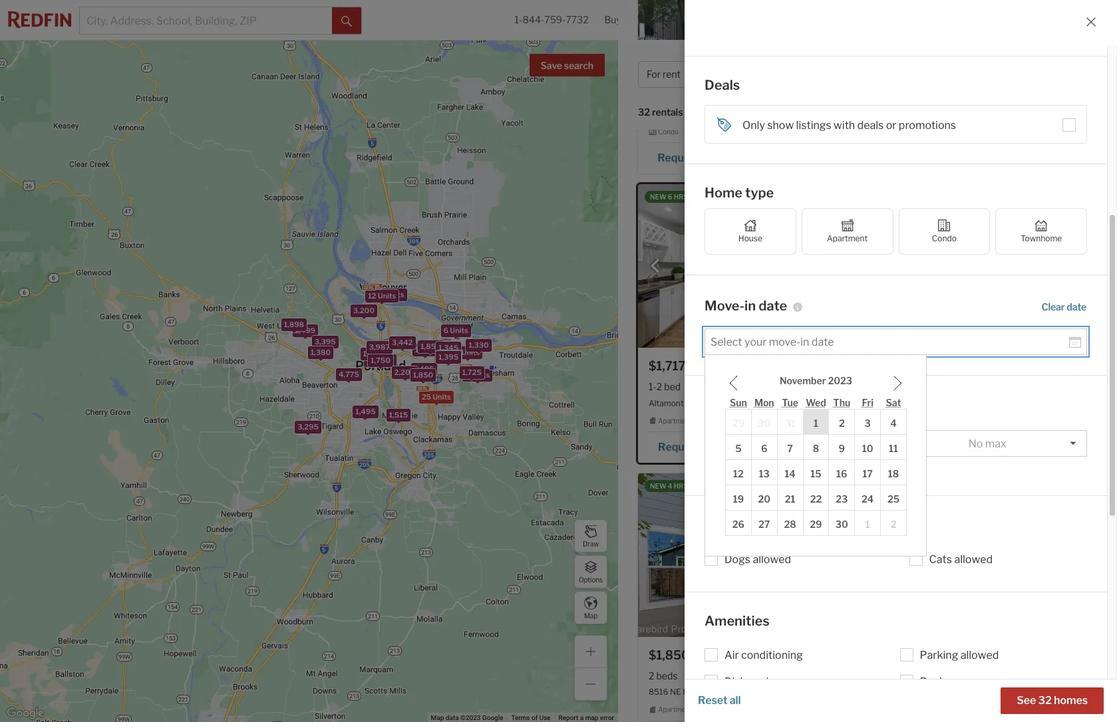 Task type: vqa. For each thing, say whether or not it's contained in the screenshot.
©2023
yes



Task type: locate. For each thing, give the bounding box(es) containing it.
tue nov 21 2023 cell
[[777, 485, 803, 511]]

photo of 1300 ne 181st ave, portland, or 97230 image
[[873, 184, 1095, 348]]

11 inside sat nov 11 2023 cell
[[889, 443, 898, 454]]

3 down 1,400 at the left of the page
[[455, 348, 460, 357]]

2 down the thu
[[839, 418, 845, 429]]

amenities
[[705, 613, 770, 629]]

1 down 24
[[865, 519, 870, 530]]

parking
[[920, 649, 958, 662]]

fri
[[862, 397, 874, 408]]

1,695 left 1,345
[[415, 345, 435, 354]]

20
[[374, 290, 384, 299], [758, 494, 771, 505]]

25 for 25 units
[[421, 392, 431, 401]]

home
[[705, 185, 743, 201]]

no left "max"
[[969, 438, 983, 450]]

House checkbox
[[705, 208, 796, 255]]

no for no min
[[767, 438, 781, 450]]

1 horizontal spatial to
[[891, 438, 901, 449]]

new
[[650, 193, 667, 201], [650, 482, 667, 490]]

0 vertical spatial 20
[[374, 290, 384, 299]]

0 vertical spatial sq
[[733, 92, 743, 103]]

3,395
[[314, 337, 335, 346]]

thu nov 23 2023 cell
[[829, 485, 855, 511]]

$1,850
[[649, 649, 690, 663]]

beds up "sat"
[[891, 381, 913, 393]]

Condo checkbox
[[899, 208, 990, 255]]

/mo up the 1-2 bath
[[695, 359, 718, 373]]

sat dec 02 2023 cell
[[881, 511, 907, 536]]

mon nov 20 2023 cell
[[751, 485, 777, 511]]

2 horizontal spatial 1-
[[688, 381, 696, 393]]

/mo for $1,495 /mo
[[689, 70, 712, 84]]

3
[[455, 348, 460, 357], [865, 418, 871, 429]]

2 favorite button image from the left
[[1067, 359, 1085, 376]]

ago left sun nov 19 2023 cell
[[689, 482, 704, 490]]

1- left the bed
[[649, 381, 657, 393]]

sun nov 12 2023 cell
[[726, 460, 751, 485]]

sq up tue
[[779, 381, 790, 393]]

1 vertical spatial 32
[[1038, 695, 1052, 707]]

1,380
[[310, 348, 330, 357]]

date right clear
[[1067, 301, 1087, 312]]

0 horizontal spatial condo
[[658, 128, 679, 136]]

1 vertical spatial new
[[650, 482, 667, 490]]

portland, down 760 sq ft
[[725, 688, 759, 698]]

1 vertical spatial map
[[431, 715, 444, 722]]

1 vertical spatial 1,850
[[413, 370, 433, 379]]

/mo left air on the right
[[690, 649, 712, 663]]

1 bath up 181st
[[920, 381, 946, 393]]

2 no from the left
[[969, 438, 983, 450]]

1 horizontal spatial 25
[[697, 417, 705, 425]]

1,515
[[389, 410, 408, 419]]

11 up the sat nov 18 2023 cell
[[889, 443, 898, 454]]

portland, for 1300 ne 181st ave, portland, or 97230
[[957, 398, 991, 408]]

20 inside cell
[[758, 494, 771, 505]]

2021 sw main st #49, portland, or 97205
[[649, 109, 807, 119]]

to down sat nov 04 2023 cell
[[891, 438, 901, 449]]

12 up sun nov 19 2023 cell
[[733, 468, 744, 480]]

dialog containing november 2023
[[705, 354, 927, 557]]

1 horizontal spatial 11
[[889, 443, 898, 454]]

2 horizontal spatial condo
[[932, 233, 957, 243]]

sq for $1,495 /mo
[[733, 92, 743, 103]]

request a tour button down apartment 25 units match on the bottom of page
[[649, 437, 746, 456]]

3,987
[[369, 342, 390, 351]]

1 horizontal spatial map
[[584, 612, 598, 620]]

bath up 9701
[[704, 381, 723, 393]]

8516 ne hassalo st, portland, or 97220
[[649, 688, 799, 698]]

Select your move-in date text field
[[711, 336, 1069, 348]]

32
[[638, 107, 650, 118], [1038, 695, 1052, 707]]

2 new from the top
[[650, 482, 667, 490]]

12 for 12 units
[[368, 291, 376, 300]]

/mo for $1,717+ /mo
[[695, 359, 718, 373]]

0 horizontal spatial map
[[431, 715, 444, 722]]

option group
[[705, 208, 1087, 255]]

2 vertical spatial 1,495
[[355, 407, 375, 416]]

1 new from the top
[[650, 193, 667, 201]]

844-
[[523, 14, 545, 26]]

a
[[990, 151, 995, 163], [702, 152, 708, 165], [990, 440, 995, 452], [703, 441, 708, 454], [580, 715, 584, 722]]

12 inside cell
[[733, 468, 744, 480]]

0 vertical spatial 32
[[638, 107, 650, 118]]

0 horizontal spatial 2 beds
[[649, 671, 678, 682]]

pets
[[705, 517, 734, 533]]

previous button image
[[649, 260, 662, 273]]

1 vertical spatial 20
[[758, 494, 771, 505]]

$1,717+
[[649, 359, 693, 373]]

1 bath for $1,495 /mo
[[679, 92, 705, 103]]

fri nov 03 2023 cell
[[855, 410, 881, 435]]

1 vertical spatial 4
[[668, 482, 672, 490]]

altamont summit
[[649, 398, 715, 408]]

1,550
[[310, 348, 330, 357]]

0 vertical spatial ago
[[689, 193, 704, 201]]

request a tour button down the 1300 ne 181st ave, portland, or 97230
[[884, 435, 1085, 455]]

see
[[1017, 695, 1036, 707]]

save
[[541, 60, 562, 71]]

1 vertical spatial 3
[[865, 418, 871, 429]]

7472
[[815, 152, 842, 165]]

1 horizontal spatial condo
[[893, 128, 914, 136]]

row
[[726, 396, 907, 410], [726, 410, 907, 435], [726, 435, 907, 460], [726, 460, 907, 485], [726, 485, 907, 511], [726, 511, 907, 536]]

date inside button
[[1067, 301, 1087, 312]]

google image
[[3, 705, 47, 723]]

0 horizontal spatial 25
[[421, 392, 431, 401]]

favorite button image down clear date
[[1067, 359, 1085, 376]]

(503)
[[759, 152, 787, 165]]

no left 7
[[767, 438, 781, 450]]

1 vertical spatial square
[[705, 396, 750, 412]]

12 inside map region
[[368, 291, 376, 300]]

6 units down "3 units"
[[465, 370, 490, 379]]

table
[[1068, 110, 1095, 122]]

beds up 8516
[[656, 671, 678, 682]]

1 vertical spatial 2 beds
[[649, 671, 678, 682]]

map data ©2023 google
[[431, 715, 503, 722]]

or left 97220
[[761, 688, 772, 698]]

1,345
[[438, 343, 458, 352]]

0 vertical spatial 11
[[367, 356, 374, 365]]

map inside "button"
[[584, 612, 598, 620]]

0 vertical spatial 3
[[455, 348, 460, 357]]

2 inside cell
[[839, 418, 845, 429]]

1 row from the top
[[726, 396, 907, 410]]

(503) 954-7472
[[759, 152, 842, 165]]

submit search image
[[341, 16, 352, 26]]

0 horizontal spatial 12
[[368, 291, 376, 300]]

1 hrs from the top
[[674, 193, 688, 201]]

4 row from the top
[[726, 460, 907, 485]]

sun nov 19 2023 cell
[[726, 485, 751, 511]]

to
[[797, 107, 806, 118], [891, 438, 901, 449]]

map left data
[[431, 715, 444, 722]]

of
[[532, 715, 538, 722]]

november
[[780, 375, 826, 386]]

3 down fri at the bottom of page
[[865, 418, 871, 429]]

32 inside button
[[1038, 695, 1052, 707]]

97230
[[1006, 398, 1031, 408]]

3 row from the top
[[726, 435, 907, 460]]

2 vertical spatial ft
[[751, 671, 758, 682]]

1 up 181st
[[920, 381, 924, 393]]

date right in
[[759, 298, 787, 314]]

1
[[679, 92, 683, 103], [920, 381, 924, 393], [814, 418, 818, 429], [865, 519, 870, 530], [685, 671, 689, 682], [697, 706, 700, 714]]

ne right 8516
[[670, 688, 681, 698]]

hrs left sun nov 19 2023 cell
[[674, 482, 688, 490]]

11 for 11
[[889, 443, 898, 454]]

new 6 hrs ago
[[650, 193, 704, 201]]

6 row from the top
[[726, 511, 907, 536]]

air conditioning
[[725, 649, 803, 662]]

30
[[836, 519, 848, 530]]

ft up sort : square feet (low to high)
[[745, 92, 752, 103]]

3 for 3
[[865, 418, 871, 429]]

11
[[367, 356, 374, 365], [889, 443, 898, 454]]

only
[[743, 119, 765, 132]]

sq right 700
[[733, 92, 743, 103]]

portland, up only
[[733, 109, 766, 119]]

750-
[[731, 381, 752, 393]]

grid containing november 2023
[[725, 375, 907, 536]]

dialog
[[705, 354, 927, 557]]

0 vertical spatial new
[[650, 193, 667, 201]]

0 horizontal spatial 20
[[374, 290, 384, 299]]

mon nov 13 2023 cell
[[751, 460, 777, 485]]

hrs for 4
[[674, 482, 688, 490]]

favorite button image
[[832, 359, 850, 376], [1067, 359, 1085, 376]]

2 vertical spatial apartment
[[658, 706, 692, 714]]

0 vertical spatial beds
[[891, 381, 913, 393]]

0 horizontal spatial 1,695
[[415, 345, 435, 354]]

2 vertical spatial 25
[[888, 494, 900, 505]]

0 horizontal spatial favorite button image
[[832, 359, 850, 376]]

1 favorite button image from the left
[[832, 359, 850, 376]]

0 horizontal spatial 4
[[668, 482, 672, 490]]

0 horizontal spatial 1-
[[515, 14, 523, 26]]

only show listings with deals or promotions
[[743, 119, 956, 132]]

sun nov 05 2023 cell
[[726, 435, 751, 460]]

1 vertical spatial apartment
[[658, 417, 692, 425]]

0 horizontal spatial to
[[797, 107, 806, 118]]

6 up 1,345
[[443, 325, 448, 335]]

1 horizontal spatial 12
[[733, 468, 744, 480]]

1,495
[[363, 349, 383, 358], [414, 364, 434, 374], [355, 407, 375, 416]]

price
[[720, 69, 743, 80]]

0 vertical spatial map
[[584, 612, 598, 620]]

sw
[[669, 109, 683, 119]]

2 left the bed
[[657, 381, 662, 393]]

portland, right the 'ave,'
[[957, 398, 991, 408]]

table button
[[1065, 109, 1097, 128]]

hrs
[[674, 193, 688, 201], [674, 482, 688, 490]]

3 inside map region
[[455, 348, 460, 357]]

1 horizontal spatial 1-
[[649, 381, 657, 393]]

0 vertical spatial 1 bath
[[679, 92, 705, 103]]

allowed right "dogs"
[[753, 553, 791, 566]]

map
[[584, 612, 598, 620], [431, 715, 444, 722]]

wed nov 22 2023 cell
[[803, 485, 829, 511]]

1 horizontal spatial ne
[[905, 398, 916, 408]]

sat nov 18 2023 cell
[[881, 460, 907, 485]]

1 horizontal spatial 20
[[758, 494, 771, 505]]

6 left the home
[[668, 193, 672, 201]]

6 units
[[443, 325, 468, 335], [465, 370, 490, 379]]

20 up 'mon nov 27 2023' "cell"
[[758, 494, 771, 505]]

2 inside cell
[[891, 519, 897, 530]]

allowed for cats allowed
[[954, 553, 993, 566]]

row containing 26
[[726, 511, 907, 536]]

:
[[719, 107, 721, 118]]

or up the fri nov 03 2023 cell
[[863, 398, 875, 408]]

1 bath up main at the right top of page
[[679, 92, 705, 103]]

request down promotions
[[945, 151, 987, 163]]

options
[[579, 576, 603, 584]]

2 vertical spatial portland,
[[725, 688, 759, 698]]

map
[[585, 715, 599, 722]]

to right the (low
[[797, 107, 806, 118]]

conditioning
[[741, 649, 803, 662]]

rent
[[663, 69, 681, 80]]

1 up hassalo
[[685, 671, 689, 682]]

new 4 hrs ago
[[650, 482, 704, 490]]

1 vertical spatial 11
[[889, 443, 898, 454]]

fri nov 10 2023 cell
[[855, 435, 881, 460]]

2,200
[[394, 368, 415, 377]]

32 right the see
[[1038, 695, 1052, 707]]

1 vertical spatial sq
[[779, 381, 790, 393]]

1 bath up hassalo
[[685, 671, 711, 682]]

for
[[789, 54, 809, 71]]

0 horizontal spatial beds
[[656, 671, 678, 682]]

1 vertical spatial portland,
[[957, 398, 991, 408]]

square down 700 sq ft
[[723, 107, 755, 118]]

0 vertical spatial 1,495
[[363, 349, 383, 358]]

1- left 759-
[[515, 14, 523, 26]]

/mo up 181st
[[924, 359, 947, 373]]

2 right 'fri dec 01 2023' cell
[[891, 519, 897, 530]]

$1,495 /mo
[[649, 70, 712, 84]]

favorite button image up the thu
[[832, 359, 850, 376]]

2 row from the top
[[726, 410, 907, 435]]

6
[[668, 193, 672, 201], [443, 325, 448, 335], [465, 370, 470, 379], [761, 443, 768, 454]]

map region
[[0, 0, 713, 723]]

1,850 up 25 units in the left of the page
[[413, 370, 433, 379]]

0 vertical spatial apartment
[[827, 233, 868, 243]]

/mo right rent
[[689, 70, 712, 84]]

25 for 25
[[888, 494, 900, 505]]

97205
[[781, 109, 807, 119]]

1- for 1-2 bed
[[649, 381, 657, 393]]

min
[[784, 438, 802, 450]]

1 vertical spatial ne
[[670, 688, 681, 698]]

johnson
[[735, 398, 766, 408]]

3 inside cell
[[865, 418, 871, 429]]

thu nov 16 2023 cell
[[829, 460, 855, 485]]

1 vertical spatial 12
[[733, 468, 744, 480]]

15
[[811, 468, 822, 480]]

0 vertical spatial 12
[[368, 291, 376, 300]]

1 inside wed nov 01 2023 cell
[[814, 418, 818, 429]]

1 vertical spatial hrs
[[674, 482, 688, 490]]

5 row from the top
[[726, 485, 907, 511]]

cats
[[929, 553, 952, 566]]

photo of 8516 ne hassalo st, portland, or 97220 image
[[638, 474, 860, 637]]

request up new 6 hrs ago
[[658, 152, 700, 165]]

1 horizontal spatial no
[[969, 438, 983, 450]]

0 vertical spatial 4
[[891, 418, 897, 429]]

3,200
[[353, 306, 374, 315]]

favorite button image for $1,717+
[[832, 359, 850, 376]]

750-1,650 sq ft
[[731, 381, 799, 393]]

20 inside map region
[[374, 290, 384, 299]]

25 inside cell
[[888, 494, 900, 505]]

row group containing 1
[[726, 410, 907, 536]]

2 vertical spatial 1 bath
[[685, 671, 711, 682]]

parking allowed
[[920, 649, 999, 662]]

0 vertical spatial hrs
[[674, 193, 688, 201]]

1 inside 'fri dec 01 2023' cell
[[865, 519, 870, 530]]

0 horizontal spatial 32
[[638, 107, 650, 118]]

ne right "sat"
[[905, 398, 916, 408]]

1300 ne 181st ave, portland, or 97230
[[884, 398, 1031, 408]]

0 horizontal spatial 3
[[455, 348, 460, 357]]

1 vertical spatial 6 units
[[465, 370, 490, 379]]

0 horizontal spatial no
[[767, 438, 781, 450]]

1-2 bed
[[649, 381, 681, 393]]

2
[[657, 381, 662, 393], [696, 381, 702, 393], [884, 381, 889, 393], [839, 418, 845, 429], [891, 519, 897, 530], [649, 671, 654, 682]]

new for new 4 hrs ago
[[650, 482, 667, 490]]

12 up 3,200
[[368, 291, 376, 300]]

request a tour button down main at the right top of page
[[649, 147, 745, 167]]

photo of 47 eagle crest dr #5, lake oswego, or 97035 image
[[873, 0, 1095, 59]]

23
[[836, 494, 848, 505]]

2 vertical spatial sq
[[739, 671, 749, 682]]

1 horizontal spatial 32
[[1038, 695, 1052, 707]]

ft up tue
[[792, 381, 799, 393]]

portland, for 8516 ne hassalo st, portland, or 97220
[[725, 688, 759, 698]]

1,850 up 1,395
[[420, 341, 441, 351]]

0 horizontal spatial 11
[[367, 356, 374, 365]]

6 up mon nov 13 2023 cell
[[761, 443, 768, 454]]

tue nov 14 2023 cell
[[777, 460, 803, 485]]

ft down air conditioning
[[751, 671, 758, 682]]

1 horizontal spatial date
[[1067, 301, 1087, 312]]

0 horizontal spatial ne
[[670, 688, 681, 698]]

square up 'match'
[[705, 396, 750, 412]]

november 2023
[[780, 375, 852, 386]]

wed
[[806, 397, 826, 408]]

request a tour button
[[884, 146, 1085, 166], [649, 147, 745, 167], [884, 435, 1085, 455], [649, 437, 746, 456]]

2 hrs from the top
[[674, 482, 688, 490]]

1 vertical spatial ago
[[689, 482, 704, 490]]

for rent
[[647, 69, 681, 80]]

20 up 3,200
[[374, 290, 384, 299]]

map down options
[[584, 612, 598, 620]]

(971)
[[760, 441, 786, 454]]

1- up summit
[[688, 381, 696, 393]]

6 down "3 units"
[[465, 370, 470, 379]]

grid
[[725, 375, 907, 536]]

32 left rentals
[[638, 107, 650, 118]]

no max
[[969, 438, 1007, 450]]

condo inside checkbox
[[932, 233, 957, 243]]

1 vertical spatial 25
[[697, 417, 705, 425]]

2 horizontal spatial 25
[[888, 494, 900, 505]]

thu nov 09 2023 cell
[[829, 435, 855, 460]]

25 inside map region
[[421, 392, 431, 401]]

square
[[723, 107, 755, 118], [705, 396, 750, 412]]

0 vertical spatial ne
[[905, 398, 916, 408]]

hrs left the home
[[674, 193, 688, 201]]

11 down 3,987
[[367, 356, 374, 365]]

1 horizontal spatial favorite button image
[[1067, 359, 1085, 376]]

2 up 8516
[[649, 671, 654, 682]]

1 horizontal spatial beds
[[891, 381, 913, 393]]

3 for 3 units
[[455, 348, 460, 357]]

1 vertical spatial to
[[891, 438, 901, 449]]

0 vertical spatial 2 beds
[[884, 381, 913, 393]]

0 vertical spatial ft
[[745, 92, 752, 103]]

allowed right cats at the right of page
[[954, 553, 993, 566]]

0 horizontal spatial date
[[759, 298, 787, 314]]

allowed right parking
[[961, 649, 999, 662]]

Townhome checkbox
[[996, 208, 1087, 255]]

option group containing house
[[705, 208, 1087, 255]]

ft for $1,850 /mo
[[751, 671, 758, 682]]

11 inside map region
[[367, 356, 374, 365]]

0 vertical spatial 1,850
[[420, 341, 441, 351]]

6 units up 1,345
[[443, 325, 468, 335]]

ago left the home
[[689, 193, 704, 201]]

1 horizontal spatial 3
[[865, 418, 871, 429]]

ad region
[[884, 535, 1084, 702]]

1 horizontal spatial 4
[[891, 418, 897, 429]]

1 bath for $1,850 /mo
[[685, 671, 711, 682]]

10
[[862, 443, 873, 454]]

terms of use link
[[511, 715, 551, 722]]

sat nov 25 2023 cell
[[881, 485, 907, 511]]

1,499
[[295, 326, 315, 335]]

2 beds up "sat"
[[884, 381, 913, 393]]

1,725
[[462, 368, 481, 377]]

creek
[[768, 398, 791, 408]]

1,695 down 1,400 at the left of the page
[[439, 352, 459, 361]]

0 vertical spatial 25
[[421, 392, 431, 401]]

apartment for apartment 25 units match
[[658, 417, 692, 425]]

1 down wed
[[814, 418, 818, 429]]

1 no from the left
[[767, 438, 781, 450]]

2 beds up 8516
[[649, 671, 678, 682]]

row group
[[726, 410, 907, 536]]

apartment inside option
[[827, 233, 868, 243]]

sq right 760
[[739, 671, 749, 682]]

wed nov 15 2023 cell
[[803, 460, 829, 485]]

bath up main at the right top of page
[[685, 92, 705, 103]]

grid inside dialog
[[725, 375, 907, 536]]

sq for $1,850 /mo
[[739, 671, 749, 682]]

1 vertical spatial 1 bath
[[920, 381, 946, 393]]

air
[[725, 649, 739, 662]]

4,775
[[338, 370, 359, 379]]

97220
[[774, 688, 799, 698]]

mon nov 06 2023 cell
[[751, 435, 777, 460]]

(503) 954-7472 link
[[745, 146, 850, 169]]

units
[[707, 417, 722, 425]]



Task type: describe. For each thing, give the bounding box(es) containing it.
favorite button checkbox
[[832, 359, 850, 376]]

apartment for apartment
[[827, 233, 868, 243]]

clear date
[[1042, 301, 1087, 312]]

se
[[724, 398, 734, 408]]

search
[[564, 60, 594, 71]]

allowed for parking allowed
[[961, 649, 999, 662]]

954-
[[789, 152, 815, 165]]

move-
[[705, 298, 745, 314]]

1 vertical spatial ft
[[792, 381, 799, 393]]

request a tour down promotions
[[945, 151, 1019, 163]]

row containing 19
[[726, 485, 907, 511]]

apartments
[[701, 54, 786, 71]]

ago for new 6 hrs ago
[[689, 193, 704, 201]]

26
[[732, 519, 745, 530]]

reset
[[698, 695, 728, 707]]

1 vertical spatial beds
[[656, 671, 678, 682]]

9
[[839, 443, 845, 454]]

or up show
[[768, 109, 780, 119]]

21
[[785, 494, 795, 505]]

759-
[[545, 14, 566, 26]]

760
[[718, 671, 737, 682]]

©2023
[[461, 715, 481, 722]]

advertisement
[[884, 522, 940, 532]]

matches
[[715, 706, 742, 714]]

3 units
[[455, 348, 480, 357]]

request a tour up new 6 hrs ago
[[658, 152, 731, 165]]

(low
[[777, 107, 795, 118]]

reset all button
[[698, 688, 741, 715]]

for
[[647, 69, 661, 80]]

ago for new 4 hrs ago
[[689, 482, 704, 490]]

show
[[767, 119, 794, 132]]

12 for 12
[[733, 468, 744, 480]]

sort
[[699, 107, 719, 118]]

22
[[810, 494, 822, 505]]

wed nov 29 2023 cell
[[803, 511, 829, 536]]

hrs for 6
[[674, 193, 688, 201]]

bath up hassalo
[[691, 671, 711, 682]]

altamont
[[649, 398, 684, 408]]

Apartment checkbox
[[802, 208, 893, 255]]

1- for 1-2 bath
[[688, 381, 696, 393]]

promotions
[[899, 119, 956, 132]]

home type
[[705, 185, 774, 201]]

favorite button checkbox
[[1067, 359, 1085, 376]]

row containing 1
[[726, 410, 907, 435]]

700
[[712, 92, 731, 103]]

fri dec 01 2023 cell
[[855, 511, 881, 536]]

sat
[[886, 397, 901, 408]]

type
[[745, 185, 774, 201]]

apartment for apartment 1 unit matches
[[658, 706, 692, 714]]

ne for 1300
[[905, 398, 916, 408]]

map for map data ©2023 google
[[431, 715, 444, 722]]

1 horizontal spatial 1,695
[[439, 352, 459, 361]]

20 for 20
[[758, 494, 771, 505]]

1 up sw
[[679, 92, 683, 103]]

mon nov 27 2023 cell
[[751, 511, 777, 536]]

fri nov 17 2023 cell
[[855, 460, 881, 485]]

request a tour button down promotions
[[884, 146, 1085, 166]]

0 vertical spatial square
[[723, 107, 755, 118]]

request a tour down the 1300 ne 181st ave, portland, or 97230
[[945, 440, 1019, 452]]

thu nov 02 2023 cell
[[829, 410, 855, 435]]

32 rentals
[[638, 107, 683, 118]]

2023
[[828, 375, 852, 386]]

760 sq ft
[[718, 671, 758, 682]]

ft for $1,495 /mo
[[745, 92, 752, 103]]

st
[[704, 109, 712, 119]]

ne for 8516
[[670, 688, 681, 698]]

portland apartments for rent
[[638, 54, 846, 71]]

sun nov 26 2023 cell
[[726, 511, 751, 536]]

5056
[[812, 441, 841, 454]]

tue nov 28 2023 cell
[[777, 511, 803, 536]]

cats allowed
[[929, 553, 993, 566]]

9701
[[703, 398, 722, 408]]

request down apartment 25 units match on the bottom of page
[[658, 441, 700, 454]]

thu nov 30 2023 cell
[[829, 511, 855, 536]]

max
[[985, 438, 1007, 450]]

sort : square feet (low to high)
[[699, 107, 830, 118]]

wed nov 01 2023 cell
[[803, 410, 829, 435]]

6 inside cell
[[761, 443, 768, 454]]

utilities included
[[920, 703, 1002, 715]]

map for map
[[584, 612, 598, 620]]

valley,
[[838, 398, 861, 408]]

bath up 181st
[[926, 381, 946, 393]]

1-844-759-7732 link
[[515, 14, 589, 26]]

0 vertical spatial portland,
[[733, 109, 766, 119]]

data
[[446, 715, 459, 722]]

or
[[886, 119, 897, 132]]

(971) 377-5056 link
[[746, 435, 850, 458]]

row containing 12
[[726, 460, 907, 485]]

no for no max
[[969, 438, 983, 450]]

options button
[[574, 556, 608, 589]]

14
[[785, 468, 796, 480]]

tue nov 07 2023 cell
[[777, 435, 803, 460]]

4 inside cell
[[891, 418, 897, 429]]

1,898
[[284, 320, 304, 329]]

favorite button image for /mo
[[1067, 359, 1085, 376]]

portland
[[638, 54, 698, 71]]

included
[[960, 703, 1002, 715]]

/mo for $1,850 /mo
[[690, 649, 712, 663]]

unit
[[702, 706, 714, 714]]

footage
[[753, 396, 802, 412]]

move-in date
[[705, 298, 787, 314]]

row containing 5
[[726, 435, 907, 460]]

map button
[[574, 592, 608, 625]]

row containing sun
[[726, 396, 907, 410]]

new for new 6 hrs ago
[[650, 193, 667, 201]]

28
[[784, 519, 796, 530]]

allowed for dogs allowed
[[753, 553, 791, 566]]

save search
[[541, 60, 594, 71]]

summit
[[685, 398, 715, 408]]

1 vertical spatial 1,495
[[414, 364, 434, 374]]

bed
[[664, 381, 681, 393]]

16
[[836, 468, 847, 480]]

rent
[[812, 54, 846, 71]]

thu
[[833, 397, 851, 408]]

0 vertical spatial 6 units
[[443, 325, 468, 335]]

fri nov 24 2023 cell
[[855, 485, 881, 511]]

97086
[[876, 398, 902, 408]]

ave,
[[940, 398, 956, 408]]

photo of 9701 se johnson creek blvd, happy valley, or 97086 image
[[638, 184, 860, 348]]

utilities
[[920, 703, 958, 715]]

wed nov 08 2023 cell
[[803, 435, 829, 460]]

20 for 20 units
[[374, 290, 384, 299]]

photo of 2021 sw main st #49, portland, or 97205 image
[[638, 0, 860, 59]]

google
[[482, 715, 503, 722]]

3,442
[[392, 338, 413, 347]]

1,650
[[752, 381, 777, 393]]

13
[[759, 468, 770, 480]]

request a tour down apartment 25 units match on the bottom of page
[[658, 441, 732, 454]]

tue
[[782, 397, 798, 408]]

0 vertical spatial to
[[797, 107, 806, 118]]

use
[[539, 715, 551, 722]]

1 left unit
[[697, 706, 700, 714]]

8516
[[649, 688, 668, 698]]

sat nov 11 2023 cell
[[881, 435, 907, 460]]

or left "97230"
[[992, 398, 1004, 408]]

2 up |
[[696, 381, 702, 393]]

deals
[[857, 119, 884, 132]]

12 units
[[368, 291, 396, 300]]

happy
[[812, 398, 836, 408]]

1 horizontal spatial 2 beds
[[884, 381, 913, 393]]

11 for 11 units
[[367, 356, 374, 365]]

2 up 97086
[[884, 381, 889, 393]]

377-
[[788, 441, 812, 454]]

$1,717+ /mo
[[649, 359, 718, 373]]

sat nov 04 2023 cell
[[881, 410, 907, 435]]

1-844-759-7732
[[515, 14, 589, 26]]

request down the 1300 ne 181st ave, portland, or 97230
[[945, 440, 987, 452]]

error
[[600, 715, 614, 722]]

draw button
[[574, 520, 608, 553]]

1- for 1-844-759-7732
[[515, 14, 523, 26]]

price button
[[712, 61, 768, 88]]



